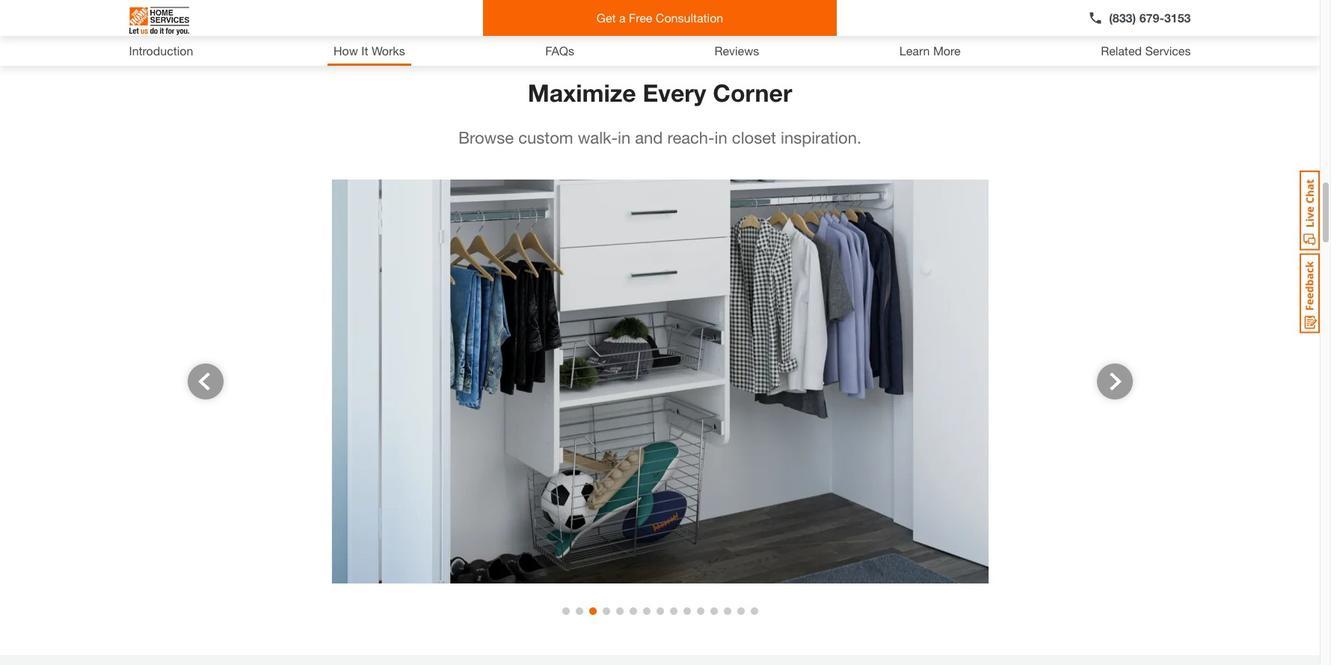 Task type: vqa. For each thing, say whether or not it's contained in the screenshot.
Get
yes



Task type: describe. For each thing, give the bounding box(es) containing it.
get a free consultation
[[597, 10, 724, 25]]

(833) 679-3153 link
[[1089, 9, 1192, 27]]

how
[[334, 43, 358, 58]]

(833) 679-3153
[[1110, 10, 1192, 25]]

learn
[[900, 43, 930, 58]]

works
[[372, 43, 405, 58]]

live chat image
[[1300, 171, 1321, 251]]

maximize
[[528, 79, 637, 107]]

learn more
[[900, 43, 961, 58]]

consultation
[[656, 10, 724, 25]]

related
[[1102, 43, 1143, 58]]

closet
[[732, 128, 777, 147]]

feedback link image
[[1300, 253, 1321, 334]]

maximize every corner
[[528, 79, 793, 107]]

do it for you logo image
[[129, 1, 189, 41]]

a
[[620, 10, 626, 25]]

2 in from the left
[[715, 128, 728, 147]]

faqs
[[546, 43, 575, 58]]

how it works
[[334, 43, 405, 58]]

browse
[[459, 128, 514, 147]]

679-
[[1140, 10, 1165, 25]]

get
[[597, 10, 616, 25]]

3153
[[1165, 10, 1192, 25]]

(833)
[[1110, 10, 1137, 25]]

gallery reachin3 desktop image
[[205, 180, 1115, 584]]

1 in from the left
[[618, 128, 631, 147]]

get a free consultation button
[[483, 0, 837, 36]]



Task type: locate. For each thing, give the bounding box(es) containing it.
introduction
[[129, 43, 193, 58]]

free
[[629, 10, 653, 25]]

more
[[934, 43, 961, 58]]

every
[[643, 79, 707, 107]]

in left and
[[618, 128, 631, 147]]

in left closet
[[715, 128, 728, 147]]

walk-
[[578, 128, 618, 147]]

1 horizontal spatial in
[[715, 128, 728, 147]]

corner
[[713, 79, 793, 107]]

custom
[[519, 128, 574, 147]]

services
[[1146, 43, 1192, 58]]

0 horizontal spatial in
[[618, 128, 631, 147]]

inspiration.
[[781, 128, 862, 147]]

browse custom walk-in and reach-in closet inspiration.
[[459, 128, 862, 147]]

it
[[362, 43, 368, 58]]

in
[[618, 128, 631, 147], [715, 128, 728, 147]]

reviews
[[715, 43, 760, 58]]

related services
[[1102, 43, 1192, 58]]

reach-
[[668, 128, 715, 147]]

and
[[635, 128, 663, 147]]



